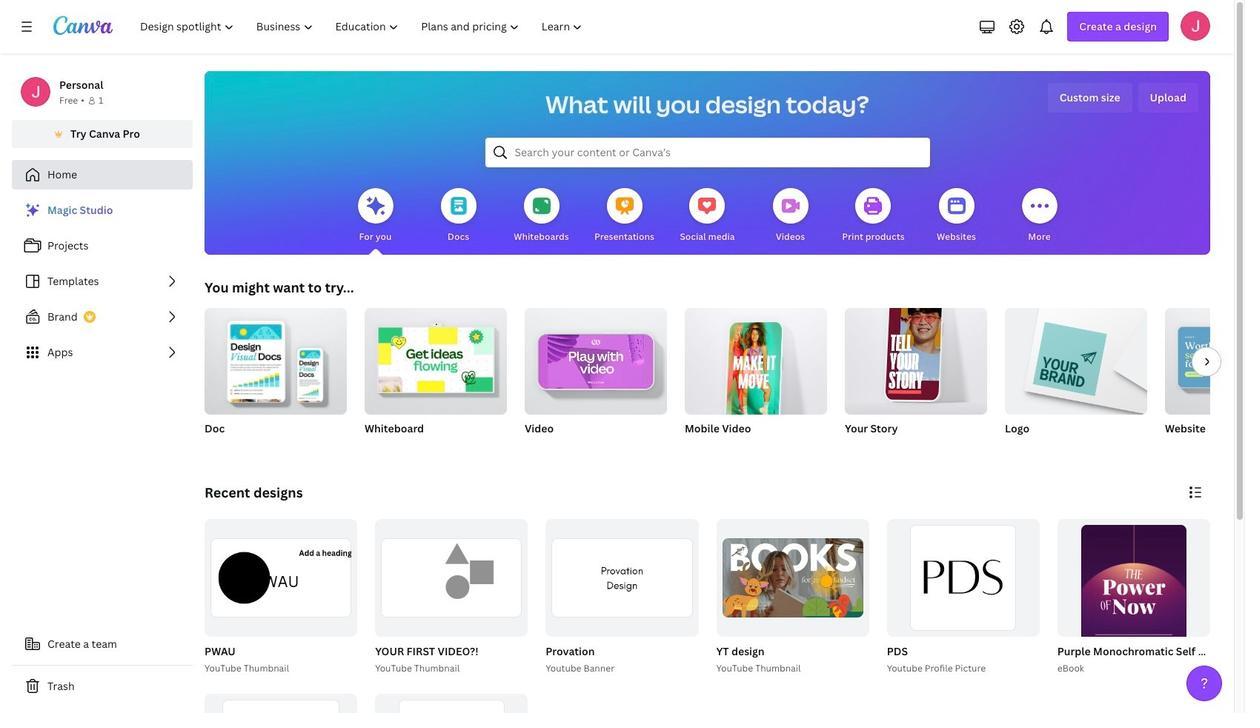 Task type: describe. For each thing, give the bounding box(es) containing it.
james peterson image
[[1181, 11, 1211, 41]]

Search search field
[[515, 139, 900, 167]]



Task type: vqa. For each thing, say whether or not it's contained in the screenshot.
"James Peterson" image
yes



Task type: locate. For each thing, give the bounding box(es) containing it.
list
[[12, 196, 193, 368]]

None search field
[[485, 138, 930, 168]]

group
[[845, 300, 987, 455], [845, 300, 987, 415], [205, 302, 347, 455], [205, 302, 347, 415], [365, 302, 507, 455], [365, 302, 507, 415], [525, 302, 667, 455], [525, 302, 667, 415], [685, 302, 827, 455], [685, 302, 827, 424], [1005, 302, 1148, 455], [1005, 302, 1148, 415], [1165, 308, 1245, 455], [1165, 308, 1245, 415], [202, 520, 357, 677], [205, 520, 357, 637], [372, 520, 528, 677], [543, 520, 699, 677], [714, 520, 869, 677], [716, 520, 869, 637], [884, 520, 1040, 677], [887, 520, 1040, 637], [1055, 520, 1245, 694], [1058, 520, 1211, 694], [205, 694, 357, 714], [375, 694, 528, 714]]

top level navigation element
[[130, 12, 596, 42]]



